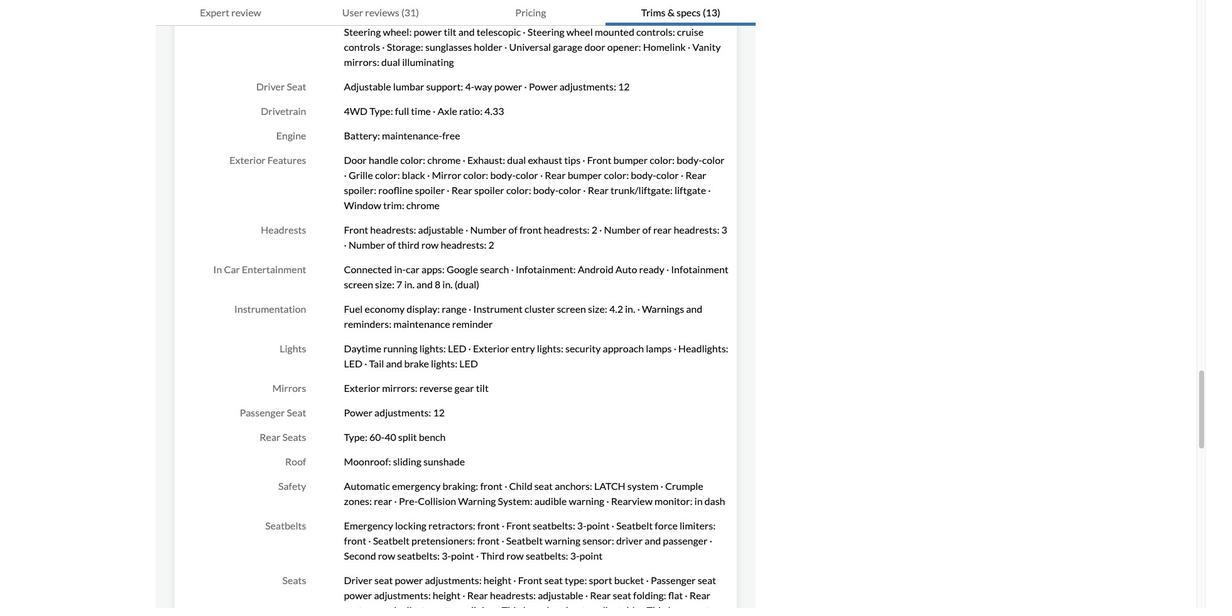 Task type: vqa. For each thing, say whether or not it's contained in the screenshot.
maintenance
yes



Task type: locate. For each thing, give the bounding box(es) containing it.
0 horizontal spatial 2
[[488, 239, 494, 251]]

led up gear at the left bottom of the page
[[459, 357, 478, 369]]

limiters:
[[680, 520, 716, 531]]

0 horizontal spatial passenger
[[240, 406, 285, 418]]

bumper up trunk/liftgate: on the top right of the page
[[613, 154, 648, 166]]

headrests:
[[370, 224, 416, 236], [544, 224, 590, 236], [674, 224, 720, 236], [441, 239, 487, 251], [490, 589, 536, 601], [547, 604, 593, 608]]

exhaust
[[528, 154, 562, 166]]

way
[[474, 80, 492, 92]]

row right third
[[421, 239, 439, 251]]

4wd type: full time · axle ratio: 4.33
[[344, 105, 504, 117]]

1 seat from the top
[[287, 80, 306, 92]]

driver inside driver seat power adjustments: height · front seat type: sport bucket · passenger seat power adjustments: height · rear headrests: adjustable · rear seat folding: flat · rear seat manual adjustments: reclining · third row headrests: adjustable · third row se
[[344, 574, 372, 586]]

1 vertical spatial size:
[[588, 303, 607, 315]]

front right tips at top
[[587, 154, 612, 166]]

adjustable down bucket
[[595, 604, 640, 608]]

exterior for exterior mirrors: reverse gear tilt
[[344, 382, 380, 394]]

seatbelt down system:
[[506, 535, 543, 547]]

seat down 'mirrors'
[[287, 406, 306, 418]]

0 horizontal spatial seatbelt
[[373, 535, 410, 547]]

0 horizontal spatial in.
[[404, 278, 414, 290]]

60-
[[369, 431, 385, 443]]

spoiler:
[[344, 184, 376, 196]]

body- up liftgate
[[677, 154, 702, 166]]

seatbelt up the driver
[[616, 520, 653, 531]]

1 vertical spatial rear
[[374, 495, 392, 507]]

lights: up the brake
[[419, 342, 446, 354]]

1 vertical spatial seats
[[282, 574, 306, 586]]

4.2
[[609, 303, 623, 315]]

4wd
[[344, 105, 368, 117]]

third
[[481, 550, 505, 562], [502, 604, 526, 608], [647, 604, 671, 608]]

seat down passenger
[[698, 574, 716, 586]]

of up ready
[[642, 224, 651, 236]]

screen inside the fuel economy display: range · instrument cluster screen size: 4.2 in. · warnings and reminders: maintenance reminder
[[557, 303, 586, 315]]

2 vertical spatial power
[[344, 589, 372, 601]]

0 vertical spatial power
[[529, 80, 558, 92]]

tips
[[564, 154, 581, 166]]

spoiler down exhaust:
[[474, 184, 504, 196]]

1 horizontal spatial seatbelt
[[506, 535, 543, 547]]

1 horizontal spatial spoiler
[[474, 184, 504, 196]]

seat inside automatic emergency braking: front · child seat anchors: latch system · crumple zones: rear · pre-collision warning system: audible warning · rearview monitor: in dash
[[534, 480, 553, 492]]

3-
[[577, 520, 587, 531], [442, 550, 451, 562], [570, 550, 580, 562]]

front down emergency locking retractors: front · front seatbelts: 3-point · seatbelt force limiters: front · seatbelt pretensioners: front · seatbelt warning sensor: driver and passenger · second row seatbelts: 3-point · third row seatbelts: 3-point
[[518, 574, 542, 586]]

reminders:
[[344, 318, 392, 330]]

third inside emergency locking retractors: front · front seatbelts: 3-point · seatbelt force limiters: front · seatbelt pretensioners: front · seatbelt warning sensor: driver and passenger · second row seatbelts: 3-point · third row seatbelts: 3-point
[[481, 550, 505, 562]]

rear inside automatic emergency braking: front · child seat anchors: latch system · crumple zones: rear · pre-collision warning system: audible warning · rearview monitor: in dash
[[374, 495, 392, 507]]

seat
[[287, 80, 306, 92], [287, 406, 306, 418]]

3- up the type:
[[570, 550, 580, 562]]

and inside the fuel economy display: range · instrument cluster screen size: 4.2 in. · warnings and reminders: maintenance reminder
[[686, 303, 702, 315]]

in. right '4.2'
[[625, 303, 635, 315]]

daytime
[[344, 342, 381, 354]]

bench
[[419, 431, 446, 443]]

driver for driver seat
[[256, 80, 285, 92]]

lamps
[[646, 342, 672, 354]]

1 vertical spatial warning
[[545, 535, 581, 547]]

1 horizontal spatial power
[[529, 80, 558, 92]]

and right warnings
[[686, 303, 702, 315]]

1 horizontal spatial in.
[[442, 278, 453, 290]]

exterior
[[229, 154, 266, 166], [473, 342, 509, 354], [344, 382, 380, 394]]

entertainment
[[242, 263, 306, 275]]

expert review tab
[[155, 0, 306, 26]]

0 vertical spatial 2
[[592, 224, 597, 236]]

passenger up rear seats
[[240, 406, 285, 418]]

warning inside automatic emergency braking: front · child seat anchors: latch system · crumple zones: rear · pre-collision warning system: audible warning · rearview monitor: in dash
[[569, 495, 605, 507]]

1 horizontal spatial height
[[484, 574, 511, 586]]

1 vertical spatial 2
[[488, 239, 494, 251]]

rear down automatic
[[374, 495, 392, 507]]

fuel
[[344, 303, 363, 315]]

number up search
[[470, 224, 507, 236]]

1 vertical spatial seat
[[287, 406, 306, 418]]

0 vertical spatial bumper
[[613, 154, 648, 166]]

auto
[[616, 263, 637, 275]]

1 vertical spatial type:
[[344, 431, 367, 443]]

0 horizontal spatial spoiler
[[415, 184, 445, 196]]

in
[[694, 495, 703, 507]]

0 vertical spatial exterior
[[229, 154, 266, 166]]

power up the 60-
[[344, 406, 373, 418]]

2 horizontal spatial power
[[494, 80, 522, 92]]

1 vertical spatial power
[[395, 574, 423, 586]]

0 vertical spatial driver
[[256, 80, 285, 92]]

2 horizontal spatial in.
[[625, 303, 635, 315]]

0 horizontal spatial 12
[[433, 406, 445, 418]]

type: left the 60-
[[344, 431, 367, 443]]

2 seat from the top
[[287, 406, 306, 418]]

passenger
[[663, 535, 708, 547]]

1 seats from the top
[[282, 431, 306, 443]]

1 vertical spatial height
[[433, 589, 461, 601]]

0 horizontal spatial exterior
[[229, 154, 266, 166]]

trunk/liftgate:
[[611, 184, 673, 196]]

0 horizontal spatial number
[[349, 239, 385, 251]]

1 horizontal spatial size:
[[588, 303, 607, 315]]

audible
[[534, 495, 567, 507]]

0 vertical spatial passenger
[[240, 406, 285, 418]]

of left third
[[387, 239, 396, 251]]

adjustable lumbar support: 4-way power · power adjustments: 12
[[344, 80, 630, 92]]

entry
[[511, 342, 535, 354]]

2 horizontal spatial number
[[604, 224, 640, 236]]

point up sensor:
[[587, 520, 610, 531]]

0 vertical spatial warning
[[569, 495, 605, 507]]

0 vertical spatial height
[[484, 574, 511, 586]]

row right the second
[[378, 550, 395, 562]]

driver up drivetrain
[[256, 80, 285, 92]]

exterior down tail
[[344, 382, 380, 394]]

chrome up 'mirror'
[[427, 154, 461, 166]]

screen right cluster at left
[[557, 303, 586, 315]]

seatbelts: up the type:
[[526, 550, 568, 562]]

connected
[[344, 263, 392, 275]]

2 horizontal spatial exterior
[[473, 342, 509, 354]]

1 horizontal spatial number
[[470, 224, 507, 236]]

in. inside the fuel economy display: range · instrument cluster screen size: 4.2 in. · warnings and reminders: maintenance reminder
[[625, 303, 635, 315]]

lights
[[280, 342, 306, 354]]

type:
[[370, 105, 393, 117], [344, 431, 367, 443]]

1 vertical spatial 12
[[433, 406, 445, 418]]

2 up search
[[488, 239, 494, 251]]

seat up audible
[[534, 480, 553, 492]]

1 horizontal spatial screen
[[557, 303, 586, 315]]

exterior left features
[[229, 154, 266, 166]]

user reviews (31) tab
[[306, 0, 456, 26]]

spoiler down black
[[415, 184, 445, 196]]

exterior for exterior features
[[229, 154, 266, 166]]

system
[[627, 480, 659, 492]]

0 vertical spatial screen
[[344, 278, 373, 290]]

0 vertical spatial adjustable
[[418, 224, 464, 236]]

point
[[587, 520, 610, 531], [451, 550, 474, 562], [580, 550, 603, 562]]

window
[[344, 199, 381, 211]]

rear left trunk/liftgate: on the top right of the page
[[588, 184, 609, 196]]

front inside door handle color: chrome · exhaust: dual exhaust tips · front bumper color: body-color · grille color: black · mirror color: body-color · rear bumper color: body-color · rear spoiler: roofline spoiler · rear spoiler color: body-color · rear trunk/liftgate: liftgate · window trim: chrome
[[587, 154, 612, 166]]

seat up drivetrain
[[287, 80, 306, 92]]

front headrests: adjustable · number of front headrests: 2 · number of rear headrests: 3 · number of third row headrests: 2
[[344, 224, 727, 251]]

bumper
[[613, 154, 648, 166], [568, 169, 602, 181]]

screen down connected
[[344, 278, 373, 290]]

1 horizontal spatial power
[[395, 574, 423, 586]]

0 horizontal spatial power
[[344, 406, 373, 418]]

in. right 8
[[442, 278, 453, 290]]

chrome right trim:
[[406, 199, 440, 211]]

in car entertainment
[[213, 263, 306, 275]]

2 seats from the top
[[282, 574, 306, 586]]

and down "running"
[[386, 357, 402, 369]]

third up driver seat power adjustments: height · front seat type: sport bucket · passenger seat power adjustments: height · rear headrests: adjustable · rear seat folding: flat · rear seat manual adjustments: reclining · third row headrests: adjustable · third row se
[[481, 550, 505, 562]]

0 vertical spatial power
[[494, 80, 522, 92]]

1 horizontal spatial rear
[[653, 224, 672, 236]]

flat
[[668, 589, 683, 601]]

chrome
[[427, 154, 461, 166], [406, 199, 440, 211]]

warning left sensor:
[[545, 535, 581, 547]]

exterior down reminder
[[473, 342, 509, 354]]

seat left the type:
[[544, 574, 563, 586]]

warning down anchors: at the left of page
[[569, 495, 605, 507]]

reverse
[[419, 382, 453, 394]]

0 vertical spatial seats
[[282, 431, 306, 443]]

number up connected
[[349, 239, 385, 251]]

0 vertical spatial 12
[[618, 80, 630, 92]]

number up auto
[[604, 224, 640, 236]]

system:
[[498, 495, 533, 507]]

1 horizontal spatial adjustable
[[538, 589, 583, 601]]

expert review
[[200, 6, 261, 18]]

size: left 7
[[375, 278, 394, 290]]

pricing tab
[[456, 0, 606, 26]]

front down system:
[[506, 520, 531, 531]]

bumper down tips at top
[[568, 169, 602, 181]]

1 horizontal spatial passenger
[[651, 574, 696, 586]]

seats down seatbelts on the bottom left of the page
[[282, 574, 306, 586]]

1 vertical spatial exterior
[[473, 342, 509, 354]]

anchors:
[[555, 480, 592, 492]]

seat up manual
[[374, 574, 393, 586]]

passenger up flat
[[651, 574, 696, 586]]

of up search
[[509, 224, 518, 236]]

1 horizontal spatial exterior
[[344, 382, 380, 394]]

0 vertical spatial seat
[[287, 80, 306, 92]]

type:
[[565, 574, 587, 586]]

second
[[344, 550, 376, 562]]

row inside front headrests: adjustable · number of front headrests: 2 · number of rear headrests: 3 · number of third row headrests: 2
[[421, 239, 439, 251]]

1 horizontal spatial of
[[509, 224, 518, 236]]

row down flat
[[672, 604, 690, 608]]

1 horizontal spatial driver
[[344, 574, 372, 586]]

sensor:
[[582, 535, 614, 547]]

0 horizontal spatial adjustable
[[418, 224, 464, 236]]

warning for 3-
[[545, 535, 581, 547]]

seat for driver seat
[[287, 80, 306, 92]]

warning
[[458, 495, 496, 507]]

2 up android
[[592, 224, 597, 236]]

2 horizontal spatial of
[[642, 224, 651, 236]]

front down window
[[344, 224, 368, 236]]

front inside automatic emergency braking: front · child seat anchors: latch system · crumple zones: rear · pre-collision warning system: audible warning · rearview monitor: in dash
[[480, 480, 503, 492]]

rear up ready
[[653, 224, 672, 236]]

and left 8
[[416, 278, 433, 290]]

and inside daytime running lights: led · exterior entry lights: security approach lamps · headlights: led · tail and brake lights: led
[[386, 357, 402, 369]]

power
[[529, 80, 558, 92], [344, 406, 373, 418]]

front inside front headrests: adjustable · number of front headrests: 2 · number of rear headrests: 3 · number of third row headrests: 2
[[519, 224, 542, 236]]

front inside driver seat power adjustments: height · front seat type: sport bucket · passenger seat power adjustments: height · rear headrests: adjustable · rear seat folding: flat · rear seat manual adjustments: reclining · third row headrests: adjustable · third row se
[[518, 574, 542, 586]]

0 horizontal spatial screen
[[344, 278, 373, 290]]

power
[[494, 80, 522, 92], [395, 574, 423, 586], [344, 589, 372, 601]]

and inside emergency locking retractors: front · front seatbelts: 3-point · seatbelt force limiters: front · seatbelt pretensioners: front · seatbelt warning sensor: driver and passenger · second row seatbelts: 3-point · third row seatbelts: 3-point
[[645, 535, 661, 547]]

size: inside connected in-car apps: google search · infotainment: android auto ready · infotainment screen size: 7 in. and 8 in. (dual)
[[375, 278, 394, 290]]

1 vertical spatial power
[[344, 406, 373, 418]]

crumple
[[665, 480, 703, 492]]

row right reclining
[[528, 604, 545, 608]]

size:
[[375, 278, 394, 290], [588, 303, 607, 315]]

row up driver seat power adjustments: height · front seat type: sport bucket · passenger seat power adjustments: height · rear headrests: adjustable · rear seat folding: flat · rear seat manual adjustments: reclining · third row headrests: adjustable · third row se
[[506, 550, 524, 562]]

warning inside emergency locking retractors: front · front seatbelts: 3-point · seatbelt force limiters: front · seatbelt pretensioners: front · seatbelt warning sensor: driver and passenger · second row seatbelts: 3-point · third row seatbelts: 3-point
[[545, 535, 581, 547]]

infotainment:
[[516, 263, 576, 275]]

in. right 7
[[404, 278, 414, 290]]

rear up reclining
[[467, 589, 488, 601]]

headrests: up infotainment:
[[544, 224, 590, 236]]

2
[[592, 224, 597, 236], [488, 239, 494, 251]]

driver seat power adjustments: height · front seat type: sport bucket · passenger seat power adjustments: height · rear headrests: adjustable · rear seat folding: flat · rear seat manual adjustments: reclining · third row headrests: adjustable · third row se
[[344, 574, 716, 608]]

adjustable up third
[[418, 224, 464, 236]]

size: inside the fuel economy display: range · instrument cluster screen size: 4.2 in. · warnings and reminders: maintenance reminder
[[588, 303, 607, 315]]

0 horizontal spatial rear
[[374, 495, 392, 507]]

1 vertical spatial driver
[[344, 574, 372, 586]]

rearview
[[611, 495, 653, 507]]

display:
[[407, 303, 440, 315]]

size: left '4.2'
[[588, 303, 607, 315]]

axle
[[437, 105, 457, 117]]

expert
[[200, 6, 229, 18]]

type: left full
[[370, 105, 393, 117]]

lumbar
[[393, 80, 424, 92]]

1 vertical spatial adjustable
[[538, 589, 583, 601]]

1 horizontal spatial type:
[[370, 105, 393, 117]]

0 vertical spatial chrome
[[427, 154, 461, 166]]

0 vertical spatial size:
[[375, 278, 394, 290]]

lights:
[[419, 342, 446, 354], [537, 342, 563, 354], [431, 357, 458, 369]]

2 vertical spatial exterior
[[344, 382, 380, 394]]

0 vertical spatial rear
[[653, 224, 672, 236]]

front
[[519, 224, 542, 236], [480, 480, 503, 492], [477, 520, 500, 531], [344, 535, 366, 547], [477, 535, 500, 547]]

40
[[385, 431, 396, 443]]

adjustable down the type:
[[538, 589, 583, 601]]

color
[[702, 154, 725, 166], [516, 169, 538, 181], [656, 169, 679, 181], [559, 184, 581, 196]]

lights: right entry
[[537, 342, 563, 354]]

tab list
[[155, 0, 756, 26]]

driver down the second
[[344, 574, 372, 586]]

handle
[[369, 154, 398, 166]]

1 vertical spatial passenger
[[651, 574, 696, 586]]

user
[[342, 6, 363, 18]]

·
[[524, 80, 527, 92], [433, 105, 436, 117], [463, 154, 465, 166], [582, 154, 585, 166], [344, 169, 347, 181], [427, 169, 430, 181], [540, 169, 543, 181], [681, 169, 684, 181], [447, 184, 450, 196], [583, 184, 586, 196], [708, 184, 711, 196], [466, 224, 468, 236], [599, 224, 602, 236], [344, 239, 347, 251], [511, 263, 514, 275], [666, 263, 669, 275], [469, 303, 471, 315], [637, 303, 640, 315], [468, 342, 471, 354], [674, 342, 676, 354], [364, 357, 367, 369], [505, 480, 507, 492], [661, 480, 663, 492], [394, 495, 397, 507], [606, 495, 609, 507], [502, 520, 504, 531], [612, 520, 614, 531], [368, 535, 371, 547], [502, 535, 504, 547], [710, 535, 712, 547], [476, 550, 479, 562], [513, 574, 516, 586], [646, 574, 649, 586], [463, 589, 465, 601], [585, 589, 588, 601], [685, 589, 688, 601], [497, 604, 500, 608], [642, 604, 645, 608]]

1 vertical spatial screen
[[557, 303, 586, 315]]

1 vertical spatial bumper
[[568, 169, 602, 181]]

and down force
[[645, 535, 661, 547]]

seat
[[534, 480, 553, 492], [374, 574, 393, 586], [544, 574, 563, 586], [698, 574, 716, 586], [613, 589, 631, 601], [344, 604, 362, 608]]

seatbelt down locking
[[373, 535, 410, 547]]

2 vertical spatial adjustable
[[595, 604, 640, 608]]

0 horizontal spatial driver
[[256, 80, 285, 92]]

driver seat
[[256, 80, 306, 92]]

full
[[395, 105, 409, 117]]

third down the folding:
[[647, 604, 671, 608]]

0 horizontal spatial size:
[[375, 278, 394, 290]]

brake
[[404, 357, 429, 369]]

1 horizontal spatial bumper
[[613, 154, 648, 166]]

1 vertical spatial chrome
[[406, 199, 440, 211]]

row
[[421, 239, 439, 251], [378, 550, 395, 562], [506, 550, 524, 562], [528, 604, 545, 608], [672, 604, 690, 608]]

1 horizontal spatial 12
[[618, 80, 630, 92]]

seatbelt
[[616, 520, 653, 531], [373, 535, 410, 547], [506, 535, 543, 547]]

power right way
[[529, 80, 558, 92]]



Task type: describe. For each thing, give the bounding box(es) containing it.
headlights:
[[678, 342, 728, 354]]

moonroof: sliding sunshade
[[344, 455, 465, 467]]

3- up sensor:
[[577, 520, 587, 531]]

3- down 'pretensioners:'
[[442, 550, 451, 562]]

liftgate
[[675, 184, 706, 196]]

4-
[[465, 80, 474, 92]]

passenger inside driver seat power adjustments: height · front seat type: sport bucket · passenger seat power adjustments: height · rear headrests: adjustable · rear seat folding: flat · rear seat manual adjustments: reclining · third row headrests: adjustable · third row se
[[651, 574, 696, 586]]

front inside emergency locking retractors: front · front seatbelts: 3-point · seatbelt force limiters: front · seatbelt pretensioners: front · seatbelt warning sensor: driver and passenger · second row seatbelts: 3-point · third row seatbelts: 3-point
[[506, 520, 531, 531]]

support:
[[426, 80, 463, 92]]

rear up liftgate
[[685, 169, 706, 181]]

adjustable inside front headrests: adjustable · number of front headrests: 2 · number of rear headrests: 3 · number of third row headrests: 2
[[418, 224, 464, 236]]

2 horizontal spatial seatbelt
[[616, 520, 653, 531]]

user reviews (31)
[[342, 6, 419, 18]]

reminder
[[452, 318, 493, 330]]

rear down 'mirror'
[[452, 184, 472, 196]]

engine
[[276, 129, 306, 141]]

pre-
[[399, 495, 418, 507]]

dash
[[705, 495, 725, 507]]

lights: up reverse
[[431, 357, 458, 369]]

moonroof:
[[344, 455, 391, 467]]

led down reminder
[[448, 342, 466, 354]]

body- down dual
[[490, 169, 516, 181]]

0 horizontal spatial of
[[387, 239, 396, 251]]

type: 60-40 split bench
[[344, 431, 446, 443]]

android
[[578, 263, 614, 275]]

battery:
[[344, 129, 380, 141]]

tail
[[369, 357, 384, 369]]

economy
[[365, 303, 405, 315]]

7
[[396, 278, 402, 290]]

sport
[[589, 574, 612, 586]]

rear down sport
[[590, 589, 611, 601]]

roofline
[[378, 184, 413, 196]]

driver for driver seat power adjustments: height · front seat type: sport bucket · passenger seat power adjustments: height · rear headrests: adjustable · rear seat folding: flat · rear seat manual adjustments: reclining · third row headrests: adjustable · third row se
[[344, 574, 372, 586]]

headrests: down the type:
[[547, 604, 593, 608]]

rear inside front headrests: adjustable · number of front headrests: 2 · number of rear headrests: 3 · number of third row headrests: 2
[[653, 224, 672, 236]]

trim:
[[383, 199, 404, 211]]

front inside front headrests: adjustable · number of front headrests: 2 · number of rear headrests: 3 · number of third row headrests: 2
[[344, 224, 368, 236]]

maintenance
[[393, 318, 450, 330]]

0 horizontal spatial bumper
[[568, 169, 602, 181]]

pretensioners:
[[412, 535, 475, 547]]

latch
[[594, 480, 626, 492]]

monitor:
[[655, 495, 693, 507]]

mirrors:
[[382, 382, 418, 394]]

emergency locking retractors: front · front seatbelts: 3-point · seatbelt force limiters: front · seatbelt pretensioners: front · seatbelt warning sensor: driver and passenger · second row seatbelts: 3-point · third row seatbelts: 3-point
[[344, 520, 716, 562]]

seatbelts: down audible
[[533, 520, 575, 531]]

emergency
[[344, 520, 393, 531]]

(dual)
[[455, 278, 479, 290]]

exterior inside daytime running lights: led · exterior entry lights: security approach lamps · headlights: led · tail and brake lights: led
[[473, 342, 509, 354]]

sliding
[[393, 455, 421, 467]]

led down daytime
[[344, 357, 363, 369]]

reviews
[[365, 6, 399, 18]]

seatbelts: down 'pretensioners:'
[[397, 550, 440, 562]]

in
[[213, 263, 222, 275]]

trims
[[641, 6, 666, 18]]

daytime running lights: led · exterior entry lights: security approach lamps · headlights: led · tail and brake lights: led
[[344, 342, 728, 369]]

search
[[480, 263, 509, 275]]

sunshade
[[423, 455, 465, 467]]

child
[[509, 480, 532, 492]]

warning for anchors:
[[569, 495, 605, 507]]

connected in-car apps: google search · infotainment: android auto ready · infotainment screen size: 7 in. and 8 in. (dual)
[[344, 263, 729, 290]]

battery: maintenance-free
[[344, 129, 460, 141]]

emergency
[[392, 480, 441, 492]]

rear seats
[[260, 431, 306, 443]]

headrests: up google
[[441, 239, 487, 251]]

exterior mirrors: reverse gear tilt
[[344, 382, 489, 394]]

tab list containing expert review
[[155, 0, 756, 26]]

body- down exhaust
[[533, 184, 559, 196]]

headrests: up third
[[370, 224, 416, 236]]

manual
[[364, 604, 397, 608]]

rear down exhaust
[[545, 169, 566, 181]]

screen inside connected in-car apps: google search · infotainment: android auto ready · infotainment screen size: 7 in. and 8 in. (dual)
[[344, 278, 373, 290]]

passenger seat
[[240, 406, 306, 418]]

trims & specs (13) tab
[[606, 0, 756, 26]]

seatbelts
[[265, 520, 306, 531]]

0 horizontal spatial type:
[[344, 431, 367, 443]]

grille
[[349, 169, 373, 181]]

bucket
[[614, 574, 644, 586]]

3
[[722, 224, 727, 236]]

trims & specs (13)
[[641, 6, 720, 18]]

gear
[[455, 382, 474, 394]]

instrumentation
[[234, 303, 306, 315]]

google
[[447, 263, 478, 275]]

apps:
[[422, 263, 445, 275]]

8
[[435, 278, 441, 290]]

adjustable
[[344, 80, 391, 92]]

rear down the passenger seat at the left bottom
[[260, 431, 280, 443]]

seat left manual
[[344, 604, 362, 608]]

body- up trunk/liftgate: on the top right of the page
[[631, 169, 656, 181]]

drivetrain
[[261, 105, 306, 117]]

headrests: up reclining
[[490, 589, 536, 601]]

point down sensor:
[[580, 550, 603, 562]]

1 horizontal spatial 2
[[592, 224, 597, 236]]

2 spoiler from the left
[[474, 184, 504, 196]]

door
[[344, 154, 367, 166]]

0 horizontal spatial height
[[433, 589, 461, 601]]

seat down bucket
[[613, 589, 631, 601]]

exhaust:
[[467, 154, 505, 166]]

ratio:
[[459, 105, 483, 117]]

seat for passenger seat
[[287, 406, 306, 418]]

roof
[[285, 455, 306, 467]]

braking:
[[443, 480, 478, 492]]

security
[[565, 342, 601, 354]]

2 horizontal spatial adjustable
[[595, 604, 640, 608]]

running
[[383, 342, 417, 354]]

approach
[[603, 342, 644, 354]]

fuel economy display: range · instrument cluster screen size: 4.2 in. · warnings and reminders: maintenance reminder
[[344, 303, 702, 330]]

dual
[[507, 154, 526, 166]]

maintenance-
[[382, 129, 442, 141]]

0 vertical spatial type:
[[370, 105, 393, 117]]

reclining
[[457, 604, 495, 608]]

split
[[398, 431, 417, 443]]

headrests: left 3
[[674, 224, 720, 236]]

retractors:
[[428, 520, 475, 531]]

third
[[398, 239, 419, 251]]

1 spoiler from the left
[[415, 184, 445, 196]]

third right reclining
[[502, 604, 526, 608]]

features
[[268, 154, 306, 166]]

force
[[655, 520, 678, 531]]

and inside connected in-car apps: google search · infotainment: android auto ready · infotainment screen size: 7 in. and 8 in. (dual)
[[416, 278, 433, 290]]

(31)
[[401, 6, 419, 18]]

point down 'pretensioners:'
[[451, 550, 474, 562]]

0 horizontal spatial power
[[344, 589, 372, 601]]

zones:
[[344, 495, 372, 507]]

rear right flat
[[690, 589, 711, 601]]

tilt
[[476, 382, 489, 394]]



